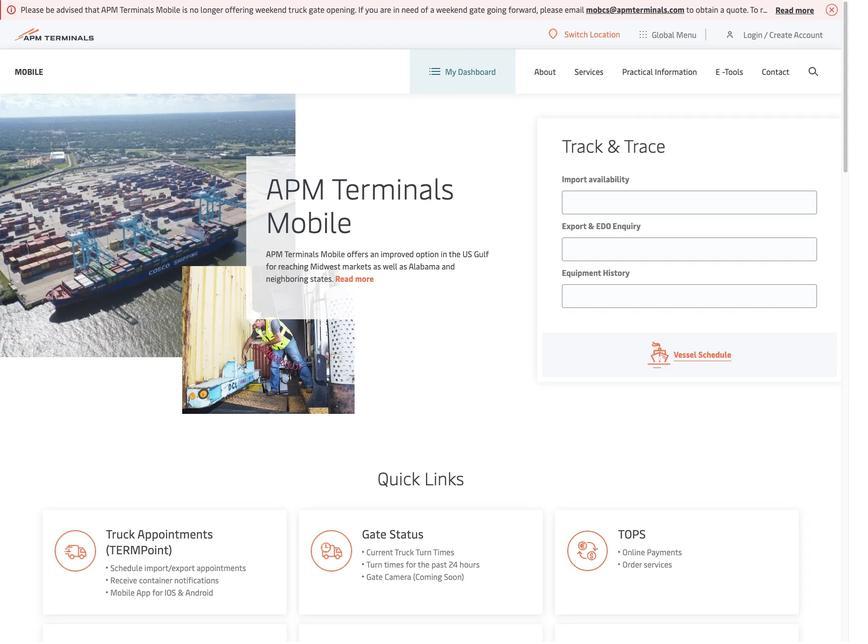 Task type: describe. For each thing, give the bounding box(es) containing it.
current
[[367, 547, 393, 557]]

is
[[182, 4, 188, 15]]

for for terminals
[[266, 261, 276, 272]]

0 vertical spatial gate
[[362, 526, 387, 542]]

import
[[562, 173, 587, 184]]

equipment
[[562, 267, 602, 278]]

via
[[834, 4, 844, 15]]

truck inside gate status current truck turn times turn times for the past 24 hours gate camera (coming soon)
[[395, 547, 414, 557]]

if
[[359, 4, 364, 15]]

please
[[21, 4, 44, 15]]

android
[[185, 587, 213, 598]]

2 a from the left
[[721, 4, 725, 15]]

export
[[562, 220, 587, 231]]

read for read more link
[[335, 273, 353, 284]]

appointments
[[196, 562, 246, 573]]

for for appointments
[[152, 587, 162, 598]]

offering
[[225, 4, 254, 15]]

to
[[687, 4, 694, 15]]

xin da yang zhou  docked at apm terminals mobile image
[[0, 94, 296, 357]]

1 a from the left
[[430, 4, 435, 15]]

global
[[652, 29, 675, 40]]

in inside apm terminals mobile offers an improved option in the us gulf for reaching midwest markets as well as alabama and neighboring states.
[[441, 248, 447, 259]]

my
[[445, 66, 456, 77]]

0 vertical spatial apm
[[101, 4, 118, 15]]

advised
[[56, 4, 83, 15]]

enquiry
[[613, 220, 641, 231]]

apm terminals mobile offers an improved option in the us gulf for reaching midwest markets as well as alabama and neighboring states.
[[266, 248, 489, 284]]

import availability
[[562, 173, 630, 184]]

going
[[487, 4, 507, 15]]

quick
[[378, 466, 420, 490]]

that
[[85, 4, 100, 15]]

terminals for apm terminals mobile
[[332, 168, 454, 207]]

soon)
[[444, 571, 464, 582]]

track & trace
[[562, 133, 666, 157]]

0 horizontal spatial in
[[393, 4, 400, 15]]

2 weekend from the left
[[436, 4, 468, 15]]

about
[[535, 66, 556, 77]]

close alert image
[[826, 4, 838, 16]]

are
[[380, 4, 392, 15]]

practical information
[[623, 66, 697, 77]]

links
[[425, 466, 464, 490]]

apm terminals mobile
[[266, 168, 454, 240]]

app
[[136, 587, 150, 598]]

track
[[562, 133, 603, 157]]

dashboard
[[458, 66, 496, 77]]

switch location
[[565, 29, 621, 39]]

login / create account link
[[726, 20, 823, 49]]

need
[[402, 4, 419, 15]]

camera
[[385, 571, 411, 582]]

mobcs@apmterminals.com link
[[586, 4, 685, 15]]

location
[[590, 29, 621, 39]]

mobile link
[[15, 65, 43, 78]]

gulf
[[474, 248, 489, 259]]

an
[[370, 248, 379, 259]]

schedule inside 'truck appointments (termpoint) schedule import/export appointments receive container notifications mobile app for ios & android'
[[110, 562, 142, 573]]

trace
[[624, 133, 666, 157]]

read more link
[[335, 273, 374, 284]]

vessel schedule link
[[543, 333, 837, 377]]

offers
[[347, 248, 369, 259]]

e -tools
[[716, 66, 744, 77]]

payments
[[647, 547, 682, 557]]

apm for apm terminals mobile
[[266, 168, 326, 207]]

longer
[[201, 4, 223, 15]]

switch location button
[[549, 29, 621, 39]]

import/export
[[144, 562, 195, 573]]

no
[[190, 4, 199, 15]]

1 vertical spatial turn
[[367, 559, 382, 570]]

read more for read more button
[[776, 4, 815, 15]]

alerts
[[811, 4, 833, 15]]

e -tools button
[[716, 49, 744, 94]]

read more for read more link
[[335, 273, 374, 284]]

be
[[46, 4, 54, 15]]

more for read more link
[[355, 273, 374, 284]]

0 vertical spatial terminals
[[120, 4, 154, 15]]

quote. to
[[727, 4, 759, 15]]

neighboring
[[266, 273, 308, 284]]

mobile inside apm terminals mobile
[[266, 202, 352, 240]]

history
[[603, 267, 630, 278]]

vessel
[[674, 349, 697, 360]]

times
[[384, 559, 404, 570]]

global menu button
[[630, 19, 707, 49]]

please
[[540, 4, 563, 15]]

email
[[565, 4, 585, 15]]

online
[[623, 547, 645, 557]]

read more button
[[776, 3, 815, 16]]

truck inside 'truck appointments (termpoint) schedule import/export appointments receive container notifications mobile app for ios & android'
[[106, 526, 135, 542]]

& for edo
[[589, 220, 595, 231]]

availability
[[589, 173, 630, 184]]

tops online payments order services
[[619, 526, 682, 570]]



Task type: locate. For each thing, give the bounding box(es) containing it.
turn up past
[[416, 547, 432, 557]]

gate
[[309, 4, 325, 15], [470, 4, 485, 15]]

apm inside apm terminals mobile
[[266, 168, 326, 207]]

turn down current
[[367, 559, 382, 570]]

e
[[846, 4, 850, 15]]

mobile inside apm terminals mobile offers an improved option in the us gulf for reaching midwest markets as well as alabama and neighboring states.
[[321, 248, 345, 259]]

mobile secondary image
[[183, 266, 355, 414]]

for down 'container'
[[152, 587, 162, 598]]

1 vertical spatial truck
[[395, 547, 414, 557]]

2 horizontal spatial terminals
[[332, 168, 454, 207]]

tools
[[725, 66, 744, 77]]

login
[[744, 29, 763, 40]]

global menu
[[652, 29, 697, 40]]

ios
[[164, 587, 176, 598]]

hours
[[460, 559, 480, 570]]

1 vertical spatial read
[[335, 273, 353, 284]]

2 gate from the left
[[470, 4, 485, 15]]

past
[[432, 559, 447, 570]]

the up (coming
[[418, 559, 430, 570]]

(termpoint)
[[106, 542, 172, 557]]

0 horizontal spatial schedule
[[110, 562, 142, 573]]

schedule right vessel
[[699, 349, 732, 360]]

opening.
[[327, 4, 357, 15]]

1 horizontal spatial terminals
[[285, 248, 319, 259]]

for
[[266, 261, 276, 272], [406, 559, 416, 570], [152, 587, 162, 598]]

2 horizontal spatial for
[[406, 559, 416, 570]]

0 horizontal spatial turn
[[367, 559, 382, 570]]

0 vertical spatial for
[[266, 261, 276, 272]]

for inside apm terminals mobile offers an improved option in the us gulf for reaching midwest markets as well as alabama and neighboring states.
[[266, 261, 276, 272]]

truck appointments (termpoint) schedule import/export appointments receive container notifications mobile app for ios & android
[[106, 526, 246, 598]]

1 horizontal spatial for
[[266, 261, 276, 272]]

appointments
[[137, 526, 213, 542]]

us
[[463, 248, 472, 259]]

mobcs@apmterminals.com
[[586, 4, 685, 15]]

2 vertical spatial terminals
[[285, 248, 319, 259]]

(coming
[[413, 571, 442, 582]]

services
[[644, 559, 673, 570]]

0 horizontal spatial terminals
[[120, 4, 154, 15]]

menu
[[677, 29, 697, 40]]

1 as from the left
[[373, 261, 381, 272]]

truck up times
[[395, 547, 414, 557]]

0 vertical spatial &
[[608, 133, 620, 157]]

a right of
[[430, 4, 435, 15]]

1 horizontal spatial read more
[[776, 4, 815, 15]]

the inside gate status current truck turn times turn times for the past 24 hours gate camera (coming soon)
[[418, 559, 430, 570]]

schedule
[[699, 349, 732, 360], [110, 562, 142, 573]]

& for trace
[[608, 133, 620, 157]]

1 vertical spatial gate
[[367, 571, 383, 582]]

0 horizontal spatial more
[[355, 273, 374, 284]]

of
[[421, 4, 429, 15]]

about button
[[535, 49, 556, 94]]

container
[[139, 575, 172, 585]]

1 horizontal spatial more
[[796, 4, 815, 15]]

in
[[393, 4, 400, 15], [441, 248, 447, 259]]

weekend right of
[[436, 4, 468, 15]]

terminals
[[120, 4, 154, 15], [332, 168, 454, 207], [285, 248, 319, 259]]

1 vertical spatial the
[[418, 559, 430, 570]]

states.
[[310, 273, 334, 284]]

0 vertical spatial read
[[776, 4, 794, 15]]

a right obtain
[[721, 4, 725, 15]]

order
[[623, 559, 642, 570]]

terminals inside apm terminals mobile offers an improved option in the us gulf for reaching midwest markets as well as alabama and neighboring states.
[[285, 248, 319, 259]]

24
[[449, 559, 458, 570]]

account
[[794, 29, 823, 40]]

1 vertical spatial terminals
[[332, 168, 454, 207]]

more
[[796, 4, 815, 15], [355, 273, 374, 284]]

login / create account
[[744, 29, 823, 40]]

1 weekend from the left
[[255, 4, 287, 15]]

gate up current
[[362, 526, 387, 542]]

turn
[[416, 547, 432, 557], [367, 559, 382, 570]]

orange club loyalty program - 56 image
[[54, 530, 96, 572]]

terminals for apm terminals mobile offers an improved option in the us gulf for reaching midwest markets as well as alabama and neighboring states.
[[285, 248, 319, 259]]

0 horizontal spatial read
[[335, 273, 353, 284]]

export & edo enquiry
[[562, 220, 641, 231]]

0 vertical spatial the
[[449, 248, 461, 259]]

gate right truck
[[309, 4, 325, 15]]

e
[[716, 66, 721, 77]]

as down an
[[373, 261, 381, 272]]

equipment history
[[562, 267, 630, 278]]

mobile inside 'truck appointments (termpoint) schedule import/export appointments receive container notifications mobile app for ios & android'
[[110, 587, 135, 598]]

0 vertical spatial more
[[796, 4, 815, 15]]

receive
[[110, 575, 137, 585]]

0 vertical spatial in
[[393, 4, 400, 15]]

for inside gate status current truck turn times turn times for the past 24 hours gate camera (coming soon)
[[406, 559, 416, 570]]

read more
[[776, 4, 815, 15], [335, 273, 374, 284]]

0 horizontal spatial &
[[178, 587, 184, 598]]

weekend left truck
[[255, 4, 287, 15]]

in up and
[[441, 248, 447, 259]]

more up account
[[796, 4, 815, 15]]

the left us
[[449, 248, 461, 259]]

1 horizontal spatial as
[[400, 261, 407, 272]]

forward,
[[509, 4, 538, 15]]

vessel schedule
[[674, 349, 732, 360]]

0 horizontal spatial read more
[[335, 273, 374, 284]]

/
[[765, 29, 768, 40]]

0 horizontal spatial gate
[[309, 4, 325, 15]]

read more up login / create account
[[776, 4, 815, 15]]

read for read more button
[[776, 4, 794, 15]]

2 as from the left
[[400, 261, 407, 272]]

1 vertical spatial apm
[[266, 168, 326, 207]]

& left trace
[[608, 133, 620, 157]]

as right the well
[[400, 261, 407, 272]]

2 vertical spatial &
[[178, 587, 184, 598]]

0 horizontal spatial as
[[373, 261, 381, 272]]

1 horizontal spatial read
[[776, 4, 794, 15]]

gate status current truck turn times turn times for the past 24 hours gate camera (coming soon)
[[362, 526, 480, 582]]

apm inside apm terminals mobile offers an improved option in the us gulf for reaching midwest markets as well as alabama and neighboring states.
[[266, 248, 283, 259]]

the inside apm terminals mobile offers an improved option in the us gulf for reaching midwest markets as well as alabama and neighboring states.
[[449, 248, 461, 259]]

read down markets
[[335, 273, 353, 284]]

more inside button
[[796, 4, 815, 15]]

0 vertical spatial schedule
[[699, 349, 732, 360]]

services button
[[575, 49, 604, 94]]

apm
[[101, 4, 118, 15], [266, 168, 326, 207], [266, 248, 283, 259]]

for inside 'truck appointments (termpoint) schedule import/export appointments receive container notifications mobile app for ios & android'
[[152, 587, 162, 598]]

& left edo
[[589, 220, 595, 231]]

more for read more button
[[796, 4, 815, 15]]

tops
[[619, 526, 646, 542]]

please be advised that apm terminals mobile is no longer offering weekend truck gate opening. if you are in need of a weekend gate going forward, please email mobcs@apmterminals.com to obtain a quote. to receive future alerts via e
[[21, 4, 850, 15]]

read more down markets
[[335, 273, 374, 284]]

0 vertical spatial turn
[[416, 547, 432, 557]]

1 vertical spatial more
[[355, 273, 374, 284]]

schedule up receive
[[110, 562, 142, 573]]

my dashboard button
[[430, 49, 496, 94]]

truck
[[106, 526, 135, 542], [395, 547, 414, 557]]

status
[[390, 526, 424, 542]]

& inside 'truck appointments (termpoint) schedule import/export appointments receive container notifications mobile app for ios & android'
[[178, 587, 184, 598]]

times
[[433, 547, 454, 557]]

& right ios
[[178, 587, 184, 598]]

markets
[[343, 261, 372, 272]]

contact button
[[762, 49, 790, 94]]

1 vertical spatial schedule
[[110, 562, 142, 573]]

gate
[[362, 526, 387, 542], [367, 571, 383, 582]]

1 horizontal spatial schedule
[[699, 349, 732, 360]]

1 horizontal spatial a
[[721, 4, 725, 15]]

1 horizontal spatial the
[[449, 248, 461, 259]]

truck up receive
[[106, 526, 135, 542]]

improved
[[381, 248, 414, 259]]

0 horizontal spatial truck
[[106, 526, 135, 542]]

gate left going
[[470, 4, 485, 15]]

2 vertical spatial apm
[[266, 248, 283, 259]]

manager truck appointments - 53 image
[[311, 530, 352, 572]]

for up neighboring
[[266, 261, 276, 272]]

-
[[723, 66, 725, 77]]

2 horizontal spatial &
[[608, 133, 620, 157]]

receive
[[761, 4, 785, 15]]

0 horizontal spatial weekend
[[255, 4, 287, 15]]

edo
[[597, 220, 611, 231]]

apm for apm terminals mobile offers an improved option in the us gulf for reaching midwest markets as well as alabama and neighboring states.
[[266, 248, 283, 259]]

a
[[430, 4, 435, 15], [721, 4, 725, 15]]

0 vertical spatial truck
[[106, 526, 135, 542]]

information
[[655, 66, 697, 77]]

1 horizontal spatial in
[[441, 248, 447, 259]]

apmt icon 100 image
[[567, 530, 609, 572]]

as
[[373, 261, 381, 272], [400, 261, 407, 272]]

in right are
[[393, 4, 400, 15]]

1 vertical spatial in
[[441, 248, 447, 259]]

1 horizontal spatial turn
[[416, 547, 432, 557]]

switch
[[565, 29, 588, 39]]

obtain
[[696, 4, 719, 15]]

alabama
[[409, 261, 440, 272]]

read inside button
[[776, 4, 794, 15]]

1 vertical spatial read more
[[335, 273, 374, 284]]

1 gate from the left
[[309, 4, 325, 15]]

1 vertical spatial &
[[589, 220, 595, 231]]

1 horizontal spatial truck
[[395, 547, 414, 557]]

0 horizontal spatial for
[[152, 587, 162, 598]]

gate left camera
[[367, 571, 383, 582]]

well
[[383, 261, 398, 272]]

1 horizontal spatial weekend
[[436, 4, 468, 15]]

read up login / create account
[[776, 4, 794, 15]]

practical information button
[[623, 49, 697, 94]]

1 horizontal spatial gate
[[470, 4, 485, 15]]

more down markets
[[355, 273, 374, 284]]

0 horizontal spatial the
[[418, 559, 430, 570]]

2 vertical spatial for
[[152, 587, 162, 598]]

1 horizontal spatial &
[[589, 220, 595, 231]]

midwest
[[310, 261, 341, 272]]

0 vertical spatial read more
[[776, 4, 815, 15]]

and
[[442, 261, 455, 272]]

for right times
[[406, 559, 416, 570]]

0 horizontal spatial a
[[430, 4, 435, 15]]

terminals inside apm terminals mobile
[[332, 168, 454, 207]]

1 vertical spatial for
[[406, 559, 416, 570]]

my dashboard
[[445, 66, 496, 77]]

notifications
[[174, 575, 219, 585]]



Task type: vqa. For each thing, say whether or not it's contained in the screenshot.
left RELEASED
no



